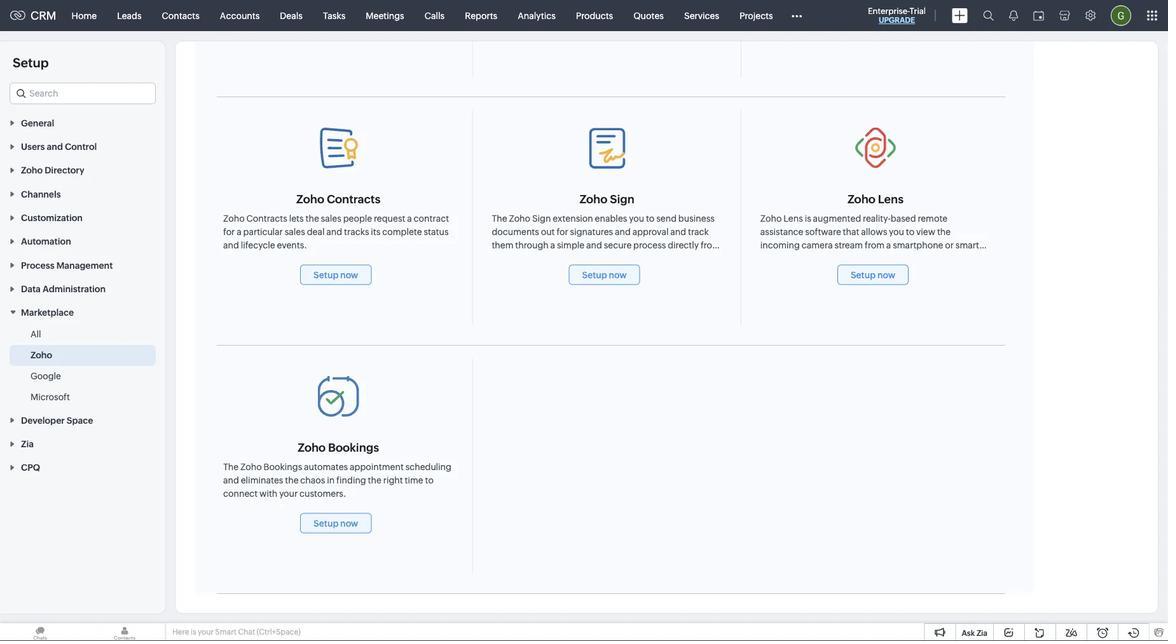 Task type: describe. For each thing, give the bounding box(es) containing it.
signals element
[[1002, 0, 1026, 31]]

marketplace region
[[0, 324, 165, 408]]

our
[[847, 267, 862, 277]]

chaos
[[300, 476, 325, 486]]

here is your smart chat (ctrl+space)
[[172, 628, 301, 637]]

right
[[383, 476, 403, 486]]

home link
[[61, 0, 107, 31]]

leads
[[117, 10, 142, 21]]

and inside the zoho bookings automates appointment scheduling and eliminates the chaos in finding the right time to connect with your customers.
[[223, 476, 239, 486]]

chats image
[[0, 624, 80, 642]]

meetings link
[[356, 0, 414, 31]]

remote
[[918, 214, 948, 224]]

assistance
[[760, 227, 804, 237]]

marketplace
[[21, 308, 74, 318]]

zoho for zoho sign
[[580, 193, 608, 206]]

1 vertical spatial a
[[237, 227, 241, 237]]

search image
[[983, 10, 994, 21]]

eliminates
[[241, 476, 283, 486]]

upgrade
[[879, 16, 915, 24]]

zoho contracts lets the sales people request a contract for a particular sales deal and tracks its complete status and lifecycle events.
[[223, 214, 449, 251]]

process
[[21, 260, 54, 271]]

scheduling
[[406, 462, 451, 473]]

google link
[[31, 370, 61, 383]]

viewing
[[811, 254, 844, 264]]

zoho lens
[[848, 193, 904, 206]]

or
[[945, 240, 954, 251]]

deals
[[280, 10, 303, 21]]

0 horizontal spatial sales
[[285, 227, 305, 237]]

projects link
[[730, 0, 783, 31]]

zia inside dropdown button
[[21, 439, 34, 449]]

marketplace button
[[0, 301, 165, 324]]

0 horizontal spatial augmented
[[813, 214, 861, 224]]

the inside zoho contracts lets the sales people request a contract for a particular sales deal and tracks its complete status and lifecycle events.
[[306, 214, 319, 224]]

the up or at the right of the page
[[937, 227, 951, 237]]

and down for
[[223, 240, 239, 251]]

tools.
[[760, 280, 784, 291]]

zoho contracts
[[296, 193, 381, 206]]

quotes link
[[623, 0, 674, 31]]

0 horizontal spatial your
[[198, 628, 214, 637]]

the zoho bookings automates appointment scheduling and eliminates the chaos in finding the right time to connect with your customers.
[[223, 462, 451, 499]]

particular
[[243, 227, 283, 237]]

can
[[911, 254, 926, 264]]

to inside zoho lens is augmented reality-based remote assistance software that allows you to view the incoming camera stream from a smartphone or smart glass. while viewing the stream, you can annotate on the workspace using our intuitive augmented reality tools.
[[906, 227, 915, 237]]

enterprise-
[[868, 6, 910, 16]]

view
[[916, 227, 936, 237]]

zoho for zoho lens
[[848, 193, 876, 206]]

allows
[[861, 227, 887, 237]]

reality
[[948, 267, 973, 277]]

customization button
[[0, 206, 165, 229]]

google
[[31, 371, 61, 382]]

zoho sign
[[580, 193, 635, 206]]

1 horizontal spatial augmented
[[898, 267, 947, 277]]

create menu element
[[944, 0, 976, 31]]

automation button
[[0, 229, 165, 253]]

1 vertical spatial you
[[894, 254, 909, 264]]

the left chaos
[[285, 476, 299, 486]]

based
[[891, 214, 916, 224]]

lens for zoho lens is augmented reality-based remote assistance software that allows you to view the incoming camera stream from a smartphone or smart glass. while viewing the stream, you can annotate on the workspace using our intuitive augmented reality tools.
[[784, 214, 803, 224]]

zoho directory button
[[0, 158, 165, 182]]

customization
[[21, 213, 83, 223]]

while
[[786, 254, 810, 264]]

cpq
[[21, 463, 40, 473]]

cpq button
[[0, 456, 165, 480]]

on
[[966, 254, 977, 264]]

analytics
[[518, 10, 556, 21]]

projects
[[740, 10, 773, 21]]

calls link
[[414, 0, 455, 31]]

accounts
[[220, 10, 260, 21]]

directory
[[45, 165, 84, 176]]

data
[[21, 284, 41, 294]]

products
[[576, 10, 613, 21]]

stream
[[835, 240, 863, 251]]

quotes
[[634, 10, 664, 21]]

developer
[[21, 416, 65, 426]]

(ctrl+space)
[[257, 628, 301, 637]]

accounts link
[[210, 0, 270, 31]]

its
[[371, 227, 381, 237]]

with
[[259, 489, 277, 499]]

space
[[67, 416, 93, 426]]

control
[[65, 142, 97, 152]]

to inside the zoho bookings automates appointment scheduling and eliminates the chaos in finding the right time to connect with your customers.
[[425, 476, 434, 486]]

services
[[684, 10, 719, 21]]

zoho bookings
[[298, 441, 379, 454]]

search element
[[976, 0, 1002, 31]]

events.
[[277, 240, 307, 251]]

that
[[843, 227, 859, 237]]

automates
[[304, 462, 348, 473]]

microsoft
[[31, 392, 70, 403]]

lens for zoho lens
[[878, 193, 904, 206]]

software
[[805, 227, 841, 237]]

all link
[[31, 328, 41, 341]]

zoho for zoho
[[31, 350, 52, 361]]

signals image
[[1009, 10, 1018, 21]]

customers.
[[300, 489, 346, 499]]

the down appointment
[[368, 476, 381, 486]]



Task type: locate. For each thing, give the bounding box(es) containing it.
lifecycle
[[241, 240, 275, 251]]

the up tools.
[[760, 267, 774, 277]]

zoho down users on the top
[[21, 165, 43, 176]]

create menu image
[[952, 8, 968, 23]]

0 vertical spatial contracts
[[327, 193, 381, 206]]

Search text field
[[10, 83, 155, 104]]

zoho for zoho contracts
[[296, 193, 324, 206]]

home
[[72, 10, 97, 21]]

zia up cpq
[[21, 439, 34, 449]]

time
[[405, 476, 423, 486]]

contracts inside zoho contracts lets the sales people request a contract for a particular sales deal and tracks its complete status and lifecycle events.
[[246, 214, 287, 224]]

sales up deal
[[321, 214, 341, 224]]

microsoft link
[[31, 391, 70, 404]]

reports link
[[455, 0, 508, 31]]

management
[[56, 260, 113, 271]]

1 vertical spatial zia
[[977, 629, 988, 638]]

1 horizontal spatial contracts
[[327, 193, 381, 206]]

sales down lets
[[285, 227, 305, 237]]

for
[[223, 227, 235, 237]]

0 vertical spatial is
[[805, 214, 811, 224]]

intuitive
[[863, 267, 897, 277]]

0 vertical spatial you
[[889, 227, 904, 237]]

1 vertical spatial bookings
[[264, 462, 302, 473]]

general
[[21, 118, 54, 128]]

zoho link
[[31, 349, 52, 362]]

administration
[[43, 284, 106, 294]]

channels
[[21, 189, 61, 199]]

your right with
[[279, 489, 298, 499]]

process management button
[[0, 253, 165, 277]]

stream,
[[861, 254, 892, 264]]

annotate
[[928, 254, 965, 264]]

is inside zoho lens is augmented reality-based remote assistance software that allows you to view the incoming camera stream from a smartphone or smart glass. while viewing the stream, you can annotate on the workspace using our intuitive augmented reality tools.
[[805, 214, 811, 224]]

trial
[[910, 6, 926, 16]]

zoho up the google
[[31, 350, 52, 361]]

tracks
[[344, 227, 369, 237]]

reports
[[465, 10, 497, 21]]

users and control
[[21, 142, 97, 152]]

you down based
[[889, 227, 904, 237]]

zoho for zoho lens is augmented reality-based remote assistance software that allows you to view the incoming camera stream from a smartphone or smart glass. while viewing the stream, you can annotate on the workspace using our intuitive augmented reality tools.
[[760, 214, 782, 224]]

in
[[327, 476, 335, 486]]

the
[[306, 214, 319, 224], [937, 227, 951, 237], [846, 254, 859, 264], [760, 267, 774, 277], [285, 476, 299, 486], [368, 476, 381, 486]]

is up software
[[805, 214, 811, 224]]

enterprise-trial upgrade
[[868, 6, 926, 24]]

complete
[[382, 227, 422, 237]]

a right for
[[237, 227, 241, 237]]

1 vertical spatial sales
[[285, 227, 305, 237]]

contacts link
[[152, 0, 210, 31]]

0 vertical spatial a
[[407, 214, 412, 224]]

zoho up eliminates
[[240, 462, 262, 473]]

you left can
[[894, 254, 909, 264]]

0 horizontal spatial bookings
[[264, 462, 302, 473]]

1 vertical spatial lens
[[784, 214, 803, 224]]

a up complete at the left of the page
[[407, 214, 412, 224]]

is right here
[[191, 628, 196, 637]]

contracts for zoho contracts lets the sales people request a contract for a particular sales deal and tracks its complete status and lifecycle events.
[[246, 214, 287, 224]]

and right users on the top
[[47, 142, 63, 152]]

reality-
[[863, 214, 891, 224]]

using
[[823, 267, 846, 277]]

Other Modules field
[[783, 5, 811, 26]]

zoho for zoho contracts lets the sales people request a contract for a particular sales deal and tracks its complete status and lifecycle events.
[[223, 214, 245, 224]]

bookings up appointment
[[328, 441, 379, 454]]

products link
[[566, 0, 623, 31]]

1 horizontal spatial sales
[[321, 214, 341, 224]]

your left smart
[[198, 628, 214, 637]]

0 horizontal spatial is
[[191, 628, 196, 637]]

contacts
[[162, 10, 200, 21]]

smartphone
[[893, 240, 943, 251]]

zoho directory
[[21, 165, 84, 176]]

the
[[223, 462, 239, 473]]

users and control button
[[0, 134, 165, 158]]

all
[[31, 329, 41, 340]]

0 horizontal spatial zia
[[21, 439, 34, 449]]

contract
[[414, 214, 449, 224]]

zoho up lets
[[296, 193, 324, 206]]

0 vertical spatial your
[[279, 489, 298, 499]]

bookings inside the zoho bookings automates appointment scheduling and eliminates the chaos in finding the right time to connect with your customers.
[[264, 462, 302, 473]]

bookings
[[328, 441, 379, 454], [264, 462, 302, 473]]

developer space button
[[0, 408, 165, 432]]

sign
[[610, 193, 635, 206]]

zoho inside dropdown button
[[21, 165, 43, 176]]

0 vertical spatial sales
[[321, 214, 341, 224]]

the up deal
[[306, 214, 319, 224]]

to down based
[[906, 227, 915, 237]]

connect
[[223, 489, 258, 499]]

zoho left sign
[[580, 193, 608, 206]]

the up our
[[846, 254, 859, 264]]

automation
[[21, 237, 71, 247]]

0 vertical spatial bookings
[[328, 441, 379, 454]]

process management
[[21, 260, 113, 271]]

1 horizontal spatial a
[[407, 214, 412, 224]]

1 horizontal spatial to
[[906, 227, 915, 237]]

your inside the zoho bookings automates appointment scheduling and eliminates the chaos in finding the right time to connect with your customers.
[[279, 489, 298, 499]]

and inside dropdown button
[[47, 142, 63, 152]]

1 horizontal spatial zia
[[977, 629, 988, 638]]

1 vertical spatial your
[[198, 628, 214, 637]]

deal
[[307, 227, 325, 237]]

zoho up automates
[[298, 441, 326, 454]]

None field
[[10, 83, 156, 104]]

a
[[407, 214, 412, 224], [237, 227, 241, 237], [886, 240, 891, 251]]

lens up based
[[878, 193, 904, 206]]

augmented down can
[[898, 267, 947, 277]]

profile element
[[1103, 0, 1139, 31]]

tasks
[[323, 10, 346, 21]]

contracts up the people
[[327, 193, 381, 206]]

and down the
[[223, 476, 239, 486]]

0 horizontal spatial to
[[425, 476, 434, 486]]

zoho up assistance
[[760, 214, 782, 224]]

2 vertical spatial a
[[886, 240, 891, 251]]

profile image
[[1111, 5, 1131, 26]]

1 vertical spatial augmented
[[898, 267, 947, 277]]

0 vertical spatial to
[[906, 227, 915, 237]]

a inside zoho lens is augmented reality-based remote assistance software that allows you to view the incoming camera stream from a smartphone or smart glass. while viewing the stream, you can annotate on the workspace using our intuitive augmented reality tools.
[[886, 240, 891, 251]]

zoho up reality-
[[848, 193, 876, 206]]

1 horizontal spatial is
[[805, 214, 811, 224]]

sales
[[321, 214, 341, 224], [285, 227, 305, 237]]

crm
[[31, 9, 56, 22]]

1 horizontal spatial your
[[279, 489, 298, 499]]

0 vertical spatial augmented
[[813, 214, 861, 224]]

augmented up software
[[813, 214, 861, 224]]

bookings up eliminates
[[264, 462, 302, 473]]

1 vertical spatial to
[[425, 476, 434, 486]]

zoho inside marketplace region
[[31, 350, 52, 361]]

contracts for zoho contracts
[[327, 193, 381, 206]]

zoho for zoho directory
[[21, 165, 43, 176]]

contacts image
[[85, 624, 165, 642]]

zoho inside zoho contracts lets the sales people request a contract for a particular sales deal and tracks its complete status and lifecycle events.
[[223, 214, 245, 224]]

None button
[[300, 265, 372, 285], [569, 265, 640, 285], [837, 265, 909, 285], [300, 514, 372, 534], [300, 265, 372, 285], [569, 265, 640, 285], [837, 265, 909, 285], [300, 514, 372, 534]]

calls
[[425, 10, 445, 21]]

channels button
[[0, 182, 165, 206]]

0 horizontal spatial lens
[[784, 214, 803, 224]]

status
[[424, 227, 449, 237]]

setup
[[13, 55, 49, 70]]

from
[[865, 240, 885, 251]]

1 vertical spatial is
[[191, 628, 196, 637]]

incoming
[[760, 240, 800, 251]]

zoho for zoho bookings
[[298, 441, 326, 454]]

and
[[47, 142, 63, 152], [326, 227, 342, 237], [223, 240, 239, 251], [223, 476, 239, 486]]

1 horizontal spatial bookings
[[328, 441, 379, 454]]

1 horizontal spatial lens
[[878, 193, 904, 206]]

meetings
[[366, 10, 404, 21]]

camera
[[802, 240, 833, 251]]

zia button
[[0, 432, 165, 456]]

and right deal
[[326, 227, 342, 237]]

general button
[[0, 111, 165, 134]]

zoho inside zoho lens is augmented reality-based remote assistance software that allows you to view the incoming camera stream from a smartphone or smart glass. while viewing the stream, you can annotate on the workspace using our intuitive augmented reality tools.
[[760, 214, 782, 224]]

glass.
[[760, 254, 785, 264]]

lens inside zoho lens is augmented reality-based remote assistance software that allows you to view the incoming camera stream from a smartphone or smart glass. while viewing the stream, you can annotate on the workspace using our intuitive augmented reality tools.
[[784, 214, 803, 224]]

lens up assistance
[[784, 214, 803, 224]]

users
[[21, 142, 45, 152]]

a right from
[[886, 240, 891, 251]]

to down scheduling
[[425, 476, 434, 486]]

0 vertical spatial zia
[[21, 439, 34, 449]]

0 vertical spatial lens
[[878, 193, 904, 206]]

zoho inside the zoho bookings automates appointment scheduling and eliminates the chaos in finding the right time to connect with your customers.
[[240, 462, 262, 473]]

appointment
[[350, 462, 404, 473]]

0 horizontal spatial contracts
[[246, 214, 287, 224]]

0 horizontal spatial a
[[237, 227, 241, 237]]

zia right ask
[[977, 629, 988, 638]]

contracts up particular
[[246, 214, 287, 224]]

zoho up for
[[223, 214, 245, 224]]

2 horizontal spatial a
[[886, 240, 891, 251]]

calendar image
[[1033, 10, 1044, 21]]

ask
[[962, 629, 975, 638]]

services link
[[674, 0, 730, 31]]

1 vertical spatial contracts
[[246, 214, 287, 224]]

chat
[[238, 628, 255, 637]]



Task type: vqa. For each thing, say whether or not it's contained in the screenshot.
Previous Record ICON
no



